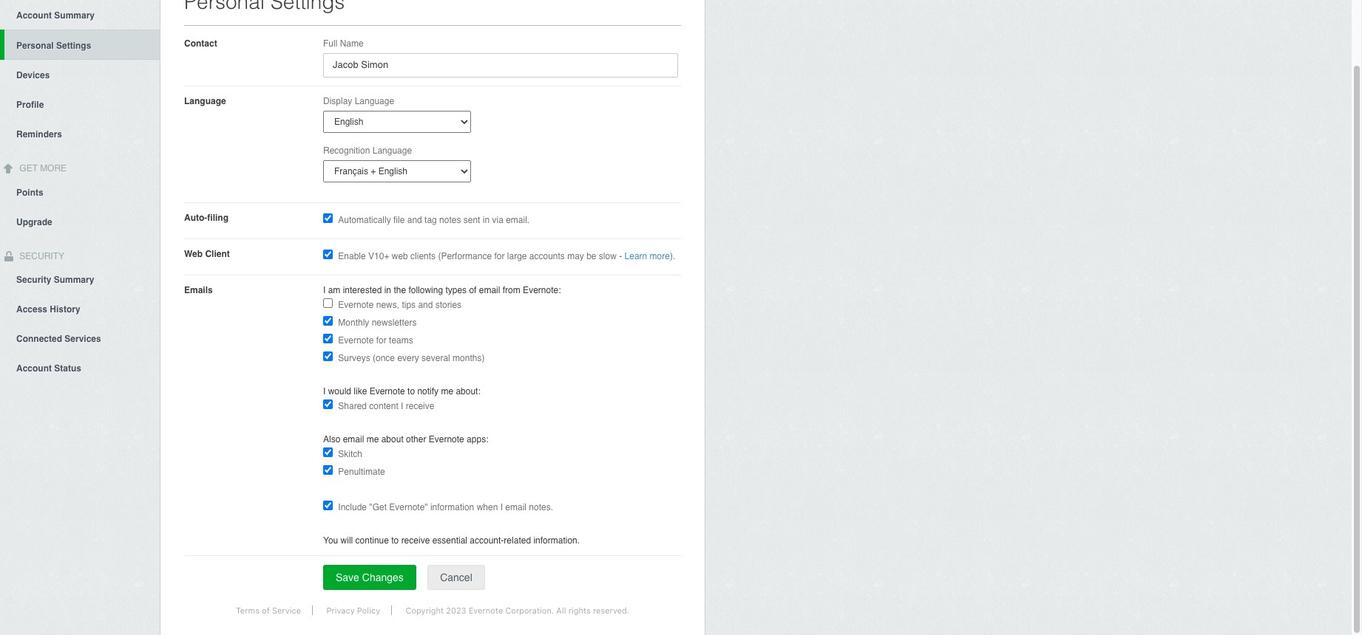 Task type: vqa. For each thing, say whether or not it's contained in the screenshot.
Upgrade ICON
no



Task type: locate. For each thing, give the bounding box(es) containing it.
sent
[[463, 215, 480, 226]]

summary for security summary
[[54, 275, 94, 286]]

).
[[670, 251, 675, 262]]

0 horizontal spatial of
[[262, 606, 270, 616]]

the
[[394, 285, 406, 296]]

connected services link
[[0, 324, 160, 354]]

display language
[[323, 96, 394, 106]]

0 vertical spatial and
[[407, 215, 422, 226]]

connected
[[16, 335, 62, 345]]

receive
[[406, 402, 434, 412], [401, 536, 430, 546]]

account
[[16, 10, 52, 21], [16, 364, 52, 374]]

learn more link
[[625, 251, 670, 262]]

surveys
[[338, 353, 370, 364]]

get
[[19, 163, 38, 174]]

i up the shared content i receive option
[[323, 387, 326, 397]]

"get
[[369, 503, 387, 513]]

from
[[503, 285, 520, 296]]

may
[[567, 251, 584, 262]]

monthly
[[338, 318, 369, 328]]

summary up personal settings link
[[54, 10, 95, 21]]

1 horizontal spatial for
[[494, 251, 505, 262]]

0 horizontal spatial to
[[391, 536, 399, 546]]

devices link
[[0, 60, 160, 89]]

i am interested in the following types of email from evernote:
[[323, 285, 561, 296]]

reserved.
[[593, 606, 629, 616]]

1 account from the top
[[16, 10, 52, 21]]

to left notify
[[408, 387, 415, 397]]

0 vertical spatial me
[[441, 387, 453, 397]]

skitch
[[338, 450, 362, 460]]

get more
[[17, 163, 67, 174]]

for left 'large'
[[494, 251, 505, 262]]

recognition language
[[323, 146, 412, 156]]

web
[[392, 251, 408, 262]]

1 horizontal spatial to
[[408, 387, 415, 397]]

1 horizontal spatial email
[[479, 285, 500, 296]]

me
[[441, 387, 453, 397], [367, 435, 379, 445]]

0 vertical spatial email
[[479, 285, 500, 296]]

in
[[483, 215, 490, 226], [384, 285, 391, 296]]

recognition
[[323, 146, 370, 156]]

full
[[323, 38, 337, 49]]

also email me about other evernote apps:
[[323, 435, 488, 445]]

evernote for teams
[[338, 336, 413, 346]]

account down connected
[[16, 364, 52, 374]]

1 vertical spatial me
[[367, 435, 379, 445]]

0 vertical spatial summary
[[54, 10, 95, 21]]

to
[[408, 387, 415, 397], [391, 536, 399, 546]]

security up security summary at top left
[[17, 251, 64, 261]]

for up (once
[[376, 336, 387, 346]]

0 vertical spatial to
[[408, 387, 415, 397]]

1 vertical spatial summary
[[54, 275, 94, 286]]

account for account status
[[16, 364, 52, 374]]

in left the the
[[384, 285, 391, 296]]

reminders link
[[0, 119, 160, 148]]

security for security summary
[[16, 275, 51, 286]]

2 account from the top
[[16, 364, 52, 374]]

email left from
[[479, 285, 500, 296]]

content
[[369, 402, 398, 412]]

email up skitch
[[343, 435, 364, 445]]

interested
[[343, 285, 382, 296]]

shared
[[338, 402, 367, 412]]

stories
[[435, 300, 462, 311]]

security for security
[[17, 251, 64, 261]]

0 vertical spatial in
[[483, 215, 490, 226]]

like
[[354, 387, 367, 397]]

None checkbox
[[323, 250, 333, 260]]

be
[[587, 251, 596, 262]]

0 vertical spatial receive
[[406, 402, 434, 412]]

accounts
[[529, 251, 565, 262]]

terms of service
[[236, 606, 301, 616]]

auto-
[[184, 213, 207, 223]]

following
[[408, 285, 443, 296]]

me right notify
[[441, 387, 453, 397]]

2 vertical spatial email
[[505, 503, 527, 513]]

None button
[[428, 566, 485, 591]]

months)
[[453, 353, 485, 364]]

Surveys (once every several months) checkbox
[[323, 352, 333, 362]]

0 vertical spatial account
[[16, 10, 52, 21]]

contact
[[184, 38, 217, 49]]

Skitch checkbox
[[323, 448, 333, 458]]

None submit
[[323, 566, 416, 591]]

points
[[16, 188, 43, 198]]

1 vertical spatial email
[[343, 435, 364, 445]]

every
[[397, 353, 419, 364]]

receive down evernote"
[[401, 536, 430, 546]]

in left via
[[483, 215, 490, 226]]

profile
[[16, 100, 44, 110]]

include "get evernote" information when i email notes.
[[338, 503, 553, 513]]

monthly newsletters
[[338, 318, 417, 328]]

1 vertical spatial account
[[16, 364, 52, 374]]

1 vertical spatial security
[[16, 275, 51, 286]]

language right recognition
[[372, 146, 412, 156]]

auto-filing
[[184, 213, 228, 223]]

1 horizontal spatial in
[[483, 215, 490, 226]]

0 horizontal spatial me
[[367, 435, 379, 445]]

you will continue to receive essential account-related information.
[[323, 536, 580, 546]]

and right file
[[407, 215, 422, 226]]

history
[[50, 305, 80, 315]]

email left notes.
[[505, 503, 527, 513]]

0 vertical spatial security
[[17, 251, 64, 261]]

newsletters
[[372, 318, 417, 328]]

summary up access history link
[[54, 275, 94, 286]]

of right types
[[469, 285, 477, 296]]

and
[[407, 215, 422, 226], [418, 300, 433, 311]]

1 vertical spatial for
[[376, 336, 387, 346]]

Automatically file and tag notes sent in via email. checkbox
[[323, 214, 333, 223]]

via
[[492, 215, 503, 226]]

account for account summary
[[16, 10, 52, 21]]

language right display
[[355, 96, 394, 106]]

security
[[17, 251, 64, 261], [16, 275, 51, 286]]

slow
[[599, 251, 617, 262]]

display
[[323, 96, 352, 106]]

0 horizontal spatial for
[[376, 336, 387, 346]]

me left about
[[367, 435, 379, 445]]

shared content i receive
[[338, 402, 434, 412]]

1 vertical spatial of
[[262, 606, 270, 616]]

1 horizontal spatial of
[[469, 285, 477, 296]]

upgrade
[[16, 217, 52, 227]]

service
[[272, 606, 301, 616]]

Evernote news, tips and stories checkbox
[[323, 299, 333, 308]]

email
[[479, 285, 500, 296], [343, 435, 364, 445], [505, 503, 527, 513]]

security up the access
[[16, 275, 51, 286]]

language
[[184, 96, 226, 106], [355, 96, 394, 106], [372, 146, 412, 156]]

1 vertical spatial receive
[[401, 536, 430, 546]]

security inside security summary link
[[16, 275, 51, 286]]

of right terms
[[262, 606, 270, 616]]

0 horizontal spatial in
[[384, 285, 391, 296]]

to right continue
[[391, 536, 399, 546]]

receive down notify
[[406, 402, 434, 412]]

access
[[16, 305, 47, 315]]

account up personal
[[16, 10, 52, 21]]

for
[[494, 251, 505, 262], [376, 336, 387, 346]]

terms of service link
[[225, 606, 313, 616]]

Shared content I receive checkbox
[[323, 400, 333, 410]]

services
[[65, 335, 101, 345]]

and down following on the left top
[[418, 300, 433, 311]]

filing
[[207, 213, 228, 223]]



Task type: describe. For each thing, give the bounding box(es) containing it.
connected services
[[16, 335, 101, 345]]

apps:
[[467, 435, 488, 445]]

status
[[54, 364, 81, 374]]

access history
[[16, 305, 80, 315]]

notes
[[439, 215, 461, 226]]

1 vertical spatial in
[[384, 285, 391, 296]]

more
[[40, 163, 67, 174]]

evernote:
[[523, 285, 561, 296]]

rights
[[568, 606, 591, 616]]

name
[[340, 38, 364, 49]]

evernote up shared content i receive on the left
[[370, 387, 405, 397]]

enable v10+ web clients (performance for large accounts may be slow - learn more ).
[[338, 251, 675, 262]]

language for recognition
[[372, 146, 412, 156]]

access history link
[[0, 295, 160, 324]]

terms
[[236, 606, 260, 616]]

reminders
[[16, 129, 62, 140]]

continue
[[355, 536, 389, 546]]

security summary link
[[0, 265, 160, 295]]

i left am
[[323, 285, 326, 296]]

other
[[406, 435, 426, 445]]

evernote right "2023"
[[469, 606, 503, 616]]

account-
[[470, 536, 504, 546]]

web
[[184, 249, 203, 260]]

2 horizontal spatial email
[[505, 503, 527, 513]]

profile link
[[0, 89, 160, 119]]

information.
[[533, 536, 580, 546]]

privacy policy link
[[315, 606, 392, 616]]

language for display
[[355, 96, 394, 106]]

evernote down interested
[[338, 300, 374, 311]]

0 vertical spatial for
[[494, 251, 505, 262]]

file
[[393, 215, 405, 226]]

essential
[[432, 536, 467, 546]]

account summary link
[[0, 0, 160, 29]]

news,
[[376, 300, 399, 311]]

you
[[323, 536, 338, 546]]

Full Name text field
[[323, 53, 678, 78]]

i down i would like evernote to notify me about:
[[401, 402, 403, 412]]

Penultimate checkbox
[[323, 466, 333, 475]]

types
[[445, 285, 467, 296]]

language down contact in the top of the page
[[184, 96, 226, 106]]

when
[[477, 503, 498, 513]]

1 vertical spatial to
[[391, 536, 399, 546]]

would
[[328, 387, 351, 397]]

full name
[[323, 38, 364, 49]]

copyright
[[406, 606, 444, 616]]

devices
[[16, 70, 50, 80]]

related
[[504, 536, 531, 546]]

evernote up surveys
[[338, 336, 374, 346]]

about:
[[456, 387, 481, 397]]

clients
[[410, 251, 436, 262]]

Evernote for teams checkbox
[[323, 334, 333, 344]]

2023
[[446, 606, 466, 616]]

teams
[[389, 336, 413, 346]]

learn
[[625, 251, 647, 262]]

also
[[323, 435, 340, 445]]

copyright 2023 evernote corporation. all rights reserved.
[[406, 606, 629, 616]]

about
[[381, 435, 404, 445]]

notify
[[417, 387, 439, 397]]

large
[[507, 251, 527, 262]]

more
[[650, 251, 670, 262]]

Include "Get Evernote" information when I email notes. checkbox
[[323, 501, 333, 511]]

i would like evernote to notify me about:
[[323, 387, 481, 397]]

privacy
[[326, 606, 355, 616]]

personal settings
[[16, 41, 91, 51]]

automatically
[[338, 215, 391, 226]]

account summary
[[16, 10, 95, 21]]

email.
[[506, 215, 530, 226]]

account status
[[16, 364, 81, 374]]

evernote right other
[[429, 435, 464, 445]]

upgrade link
[[0, 207, 160, 236]]

i right when
[[500, 503, 503, 513]]

(performance
[[438, 251, 492, 262]]

points link
[[0, 177, 160, 207]]

enable
[[338, 251, 366, 262]]

account status link
[[0, 354, 160, 383]]

information
[[430, 503, 474, 513]]

include
[[338, 503, 367, 513]]

summary for account summary
[[54, 10, 95, 21]]

Monthly newsletters checkbox
[[323, 316, 333, 326]]

personal
[[16, 41, 54, 51]]

0 vertical spatial of
[[469, 285, 477, 296]]

am
[[328, 285, 340, 296]]

tag
[[425, 215, 437, 226]]

tips
[[402, 300, 416, 311]]

security summary
[[16, 275, 94, 286]]

-
[[619, 251, 622, 262]]

privacy policy
[[326, 606, 380, 616]]

1 vertical spatial and
[[418, 300, 433, 311]]

0 horizontal spatial email
[[343, 435, 364, 445]]

will
[[341, 536, 353, 546]]

notes.
[[529, 503, 553, 513]]

corporation.
[[505, 606, 554, 616]]

evernote news, tips and stories
[[338, 300, 462, 311]]

1 horizontal spatial me
[[441, 387, 453, 397]]

evernote"
[[389, 503, 428, 513]]



